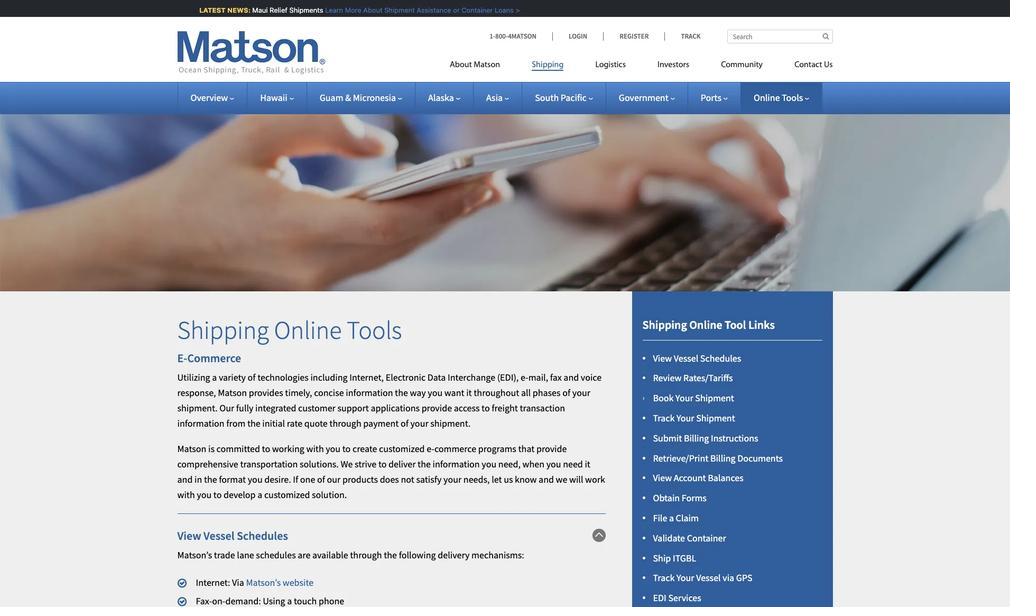 Task type: describe. For each thing, give the bounding box(es) containing it.
lane
[[237, 549, 254, 561]]

the inside support applications provide access to freight transaction information from the initial rate quote through payment of your shipment.
[[247, 417, 261, 429]]

about inside top menu navigation
[[450, 61, 472, 69]]

more
[[340, 6, 357, 14]]

investors
[[658, 61, 690, 69]]

1 vertical spatial view vessel schedules
[[177, 528, 288, 543]]

you up we
[[547, 458, 561, 470]]

know
[[515, 473, 537, 486]]

throughout
[[474, 387, 520, 399]]

(edi),
[[498, 371, 519, 384]]

information inside the matson is committed to working with you to create customized e-commerce programs that provide comprehensive transportation solutions. we strive to deliver the information you need, when you need it and in the format you desire. if one of our products does not satisfy your needs, let us know and we will work with you to develop a customized solution.
[[433, 458, 480, 470]]

the up 'satisfy'
[[418, 458, 431, 470]]

format
[[219, 473, 246, 486]]

1 vertical spatial through
[[350, 549, 382, 561]]

you down transportation
[[248, 473, 263, 486]]

phases
[[533, 387, 561, 399]]

itgbl
[[673, 552, 697, 564]]

via
[[232, 576, 244, 589]]

products
[[343, 473, 378, 486]]

alaska link
[[428, 92, 461, 104]]

touch
[[294, 595, 317, 607]]

contact us
[[795, 61, 833, 69]]

transaction
[[520, 402, 565, 414]]

website
[[283, 576, 314, 589]]

2 horizontal spatial online
[[754, 92, 780, 104]]

a inside shipping online tool links section
[[670, 512, 674, 524]]

will
[[570, 473, 584, 486]]

the right in
[[204, 473, 217, 486]]

learn more about shipment assistance or container loans > link
[[320, 6, 515, 14]]

provide inside the matson is committed to working with you to create customized e-commerce programs that provide comprehensive transportation solutions. we strive to deliver the information you need, when you need it and in the format you desire. if one of our products does not satisfy your needs, let us know and we will work with you to develop a customized solution.
[[537, 443, 567, 455]]

e- inside the matson is committed to working with you to create customized e-commerce programs that provide comprehensive transportation solutions. we strive to deliver the information you need, when you need it and in the format you desire. if one of our products does not satisfy your needs, let us know and we will work with you to develop a customized solution.
[[427, 443, 435, 455]]

asia link
[[487, 92, 509, 104]]

of right phases
[[563, 387, 571, 399]]

0 horizontal spatial and
[[177, 473, 193, 486]]

review
[[653, 372, 682, 384]]

support
[[338, 402, 369, 414]]

0 vertical spatial about
[[358, 6, 378, 14]]

2 vertical spatial vessel
[[697, 572, 721, 584]]

view vessel schedules link
[[653, 352, 742, 364]]

our
[[220, 402, 234, 414]]

shipment. inside utilizing a variety of technologies including internet, electronic data interchange (edi), e-mail, fax and voice response, matson provides timely, concise information the way you want it throughout all phases of your shipment. our fully
[[177, 402, 218, 414]]

account
[[674, 472, 706, 484]]

track for track your shipment
[[653, 412, 675, 424]]

committed
[[217, 443, 260, 455]]

shipping for shipping online tools
[[177, 314, 269, 346]]

ship
[[653, 552, 671, 564]]

utilizing a variety of technologies including internet, electronic data interchange (edi), e-mail, fax and voice response, matson provides timely, concise information the way you want it throughout all phases of your shipment. our fully
[[177, 371, 602, 414]]

timely,
[[285, 387, 312, 399]]

quote
[[305, 417, 328, 429]]

internet,
[[350, 371, 384, 384]]

shipping online tools
[[177, 314, 402, 346]]

desire.
[[265, 473, 291, 486]]

mail,
[[529, 371, 549, 384]]

logistics
[[596, 61, 626, 69]]

us
[[504, 473, 513, 486]]

book
[[653, 392, 674, 404]]

fax-on-demand: using a touch phone
[[196, 595, 344, 607]]

of right variety
[[248, 371, 256, 384]]

track for track link
[[681, 32, 701, 41]]

0 vertical spatial with
[[306, 443, 324, 455]]

track for track your vessel via gps
[[653, 572, 675, 584]]

>
[[511, 6, 515, 14]]

login
[[569, 32, 588, 41]]

shipment for book your shipment
[[696, 392, 735, 404]]

customer
[[298, 402, 336, 414]]

a inside the matson is committed to working with you to create customized e-commerce programs that provide comprehensive transportation solutions. we strive to deliver the information you need, when you need it and in the format you desire. if one of our products does not satisfy your needs, let us know and we will work with you to develop a customized solution.
[[258, 489, 262, 501]]

1 horizontal spatial matson's
[[246, 576, 281, 589]]

a right 'using'
[[287, 595, 292, 607]]

variety
[[219, 371, 246, 384]]

shipment for track your shipment
[[697, 412, 736, 424]]

let
[[492, 473, 502, 486]]

online tools
[[754, 92, 804, 104]]

provide inside support applications provide access to freight transaction information from the initial rate quote through payment of your shipment.
[[422, 402, 452, 414]]

strive
[[355, 458, 377, 470]]

top menu navigation
[[450, 56, 833, 77]]

rate
[[287, 417, 303, 429]]

your inside support applications provide access to freight transaction information from the initial rate quote through payment of your shipment.
[[411, 417, 429, 429]]

documents
[[738, 452, 783, 464]]

create
[[353, 443, 377, 455]]

book your shipment link
[[653, 392, 735, 404]]

1 vertical spatial vessel
[[204, 528, 235, 543]]

mechanisms:
[[472, 549, 525, 561]]

your for book your shipment
[[676, 392, 694, 404]]

government
[[619, 92, 669, 104]]

logistics link
[[580, 56, 642, 77]]

asia
[[487, 92, 503, 104]]

of inside the matson is committed to working with you to create customized e-commerce programs that provide comprehensive transportation solutions. we strive to deliver the information you need, when you need it and in the format you desire. if one of our products does not satisfy your needs, let us know and we will work with you to develop a customized solution.
[[317, 473, 325, 486]]

track your vessel via gps link
[[653, 572, 753, 584]]

retrieve/print billing documents link
[[653, 452, 783, 464]]

we
[[341, 458, 353, 470]]

view for view account balances link
[[653, 472, 672, 484]]

loans
[[490, 6, 509, 14]]

the inside utilizing a variety of technologies including internet, electronic data interchange (edi), e-mail, fax and voice response, matson provides timely, concise information the way you want it throughout all phases of your shipment. our fully
[[395, 387, 408, 399]]

submit
[[653, 432, 682, 444]]

login link
[[553, 32, 604, 41]]

tool
[[725, 317, 747, 332]]

your for track your vessel via gps
[[677, 572, 695, 584]]

retrieve/print billing documents
[[653, 452, 783, 464]]

track your shipment
[[653, 412, 736, 424]]

or
[[448, 6, 455, 14]]

services
[[669, 592, 702, 604]]

to up we
[[343, 443, 351, 455]]

online for shipping online tool links
[[690, 317, 723, 332]]

1 horizontal spatial and
[[539, 473, 554, 486]]

integrated
[[256, 402, 296, 414]]

comprehensive
[[177, 458, 238, 470]]

shipping for shipping
[[532, 61, 564, 69]]

need
[[563, 458, 583, 470]]

the left following
[[384, 549, 397, 561]]

online tools link
[[754, 92, 810, 104]]

data
[[428, 371, 446, 384]]

your inside the matson is committed to working with you to create customized e-commerce programs that provide comprehensive transportation solutions. we strive to deliver the information you need, when you need it and in the format you desire. if one of our products does not satisfy your needs, let us know and we will work with you to develop a customized solution.
[[444, 473, 462, 486]]

you down in
[[197, 489, 212, 501]]

validate container link
[[653, 532, 727, 544]]

develop
[[224, 489, 256, 501]]

solutions.
[[300, 458, 339, 470]]

matson inside top menu navigation
[[474, 61, 500, 69]]

0 vertical spatial vessel
[[674, 352, 699, 364]]

search image
[[823, 33, 830, 40]]

information inside utilizing a variety of technologies including internet, electronic data interchange (edi), e-mail, fax and voice response, matson provides timely, concise information the way you want it throughout all phases of your shipment. our fully
[[346, 387, 393, 399]]

file a claim
[[653, 512, 699, 524]]

shipping online tool links section
[[619, 292, 847, 607]]

available
[[313, 549, 348, 561]]

needs,
[[464, 473, 490, 486]]

all
[[521, 387, 531, 399]]

0 vertical spatial matson's
[[177, 549, 212, 561]]

you up solutions.
[[326, 443, 341, 455]]

fully
[[236, 402, 254, 414]]

does
[[380, 473, 399, 486]]

matson's trade lane schedules are available through the following delivery mechanisms:
[[177, 549, 525, 561]]

&
[[345, 92, 351, 104]]

freight
[[492, 402, 518, 414]]

view for 'view vessel schedules' link
[[653, 352, 672, 364]]

our
[[327, 473, 341, 486]]



Task type: vqa. For each thing, say whether or not it's contained in the screenshot.
the bottommost View Vessel Schedules
yes



Task type: locate. For each thing, give the bounding box(es) containing it.
e-commerce
[[177, 351, 241, 365]]

0 horizontal spatial schedules
[[237, 528, 288, 543]]

it inside the matson is committed to working with you to create customized e-commerce programs that provide comprehensive transportation solutions. we strive to deliver the information you need, when you need it and in the format you desire. if one of our products does not satisfy your needs, let us know and we will work with you to develop a customized solution.
[[585, 458, 591, 470]]

1 vertical spatial your
[[677, 412, 695, 424]]

matson inside utilizing a variety of technologies including internet, electronic data interchange (edi), e-mail, fax and voice response, matson provides timely, concise information the way you want it throughout all phases of your shipment. our fully
[[218, 387, 247, 399]]

transportation
[[240, 458, 298, 470]]

government link
[[619, 92, 675, 104]]

1 vertical spatial track
[[653, 412, 675, 424]]

shipping inside section
[[643, 317, 688, 332]]

learn
[[320, 6, 338, 14]]

and inside utilizing a variety of technologies including internet, electronic data interchange (edi), e-mail, fax and voice response, matson provides timely, concise information the way you want it throughout all phases of your shipment. our fully
[[564, 371, 579, 384]]

provide up when
[[537, 443, 567, 455]]

800-
[[496, 32, 508, 41]]

to down throughout
[[482, 402, 490, 414]]

provides
[[249, 387, 283, 399]]

schedules inside shipping online tool links section
[[701, 352, 742, 364]]

hawaii
[[260, 92, 288, 104]]

vessel left via at the bottom of the page
[[697, 572, 721, 584]]

1-800-4matson
[[490, 32, 537, 41]]

shipping up the south
[[532, 61, 564, 69]]

view up review
[[653, 352, 672, 364]]

relief
[[265, 6, 283, 14]]

0 horizontal spatial it
[[467, 387, 472, 399]]

that
[[519, 443, 535, 455]]

track down "book"
[[653, 412, 675, 424]]

shipping inside top menu navigation
[[532, 61, 564, 69]]

vessel up "trade"
[[204, 528, 235, 543]]

is
[[208, 443, 215, 455]]

view account balances link
[[653, 472, 744, 484]]

1 vertical spatial shipment
[[696, 392, 735, 404]]

rates/tariffs
[[684, 372, 733, 384]]

1 horizontal spatial container
[[687, 532, 727, 544]]

payment
[[364, 417, 399, 429]]

2 vertical spatial information
[[433, 458, 480, 470]]

0 vertical spatial shipment.
[[177, 402, 218, 414]]

online for shipping online tools
[[274, 314, 342, 346]]

with down in
[[177, 489, 195, 501]]

1 vertical spatial shipment.
[[431, 417, 471, 429]]

latest news: maui relief shipments learn more about shipment assistance or container loans >
[[194, 6, 515, 14]]

a right file at right bottom
[[670, 512, 674, 524]]

2 horizontal spatial shipping
[[643, 317, 688, 332]]

shipment. down response,
[[177, 402, 218, 414]]

solution.
[[312, 489, 347, 501]]

with up solutions.
[[306, 443, 324, 455]]

investors link
[[642, 56, 706, 77]]

view vessel schedules up "trade"
[[177, 528, 288, 543]]

schedules up rates/tariffs
[[701, 352, 742, 364]]

1 horizontal spatial it
[[585, 458, 591, 470]]

phone
[[319, 595, 344, 607]]

your down book your shipment link
[[677, 412, 695, 424]]

0 vertical spatial provide
[[422, 402, 452, 414]]

0 vertical spatial container
[[457, 6, 488, 14]]

container right or
[[457, 6, 488, 14]]

1 vertical spatial billing
[[711, 452, 736, 464]]

it inside utilizing a variety of technologies including internet, electronic data interchange (edi), e-mail, fax and voice response, matson provides timely, concise information the way you want it throughout all phases of your shipment. our fully
[[467, 387, 472, 399]]

1 horizontal spatial customized
[[379, 443, 425, 455]]

satisfy
[[416, 473, 442, 486]]

shipping up commerce
[[177, 314, 269, 346]]

0 horizontal spatial your
[[411, 417, 429, 429]]

internet: via matson's website
[[196, 576, 314, 589]]

shipment. down access
[[431, 417, 471, 429]]

shipment down rates/tariffs
[[696, 392, 735, 404]]

of left our in the left bottom of the page
[[317, 473, 325, 486]]

a right develop
[[258, 489, 262, 501]]

1 vertical spatial matson
[[218, 387, 247, 399]]

ports
[[701, 92, 722, 104]]

your for track your shipment
[[677, 412, 695, 424]]

it right want
[[467, 387, 472, 399]]

e- inside utilizing a variety of technologies including internet, electronic data interchange (edi), e-mail, fax and voice response, matson provides timely, concise information the way you want it throughout all phases of your shipment. our fully
[[521, 371, 529, 384]]

container down claim
[[687, 532, 727, 544]]

tools down the 'contact us' link
[[782, 92, 804, 104]]

1 vertical spatial e-
[[427, 443, 435, 455]]

to up transportation
[[262, 443, 270, 455]]

your down applications
[[411, 417, 429, 429]]

0 vertical spatial information
[[346, 387, 393, 399]]

1 vertical spatial provide
[[537, 443, 567, 455]]

0 vertical spatial tools
[[782, 92, 804, 104]]

billing for submit
[[684, 432, 710, 444]]

trade
[[214, 549, 235, 561]]

1 horizontal spatial shipping
[[532, 61, 564, 69]]

tools up internet,
[[347, 314, 402, 346]]

book your shipment
[[653, 392, 735, 404]]

guam & micronesia link
[[320, 92, 403, 104]]

guam
[[320, 92, 344, 104]]

view up obtain
[[653, 472, 672, 484]]

edi services link
[[653, 592, 702, 604]]

2 horizontal spatial information
[[433, 458, 480, 470]]

1 vertical spatial about
[[450, 61, 472, 69]]

online left tool on the right of the page
[[690, 317, 723, 332]]

0 horizontal spatial shipping
[[177, 314, 269, 346]]

on-
[[212, 595, 226, 607]]

2 vertical spatial your
[[444, 473, 462, 486]]

in
[[195, 473, 202, 486]]

matson inside the matson is committed to working with you to create customized e-commerce programs that provide comprehensive transportation solutions. we strive to deliver the information you need, when you need it and in the format you desire. if one of our products does not satisfy your needs, let us know and we will work with you to develop a customized solution.
[[177, 443, 207, 455]]

2 vertical spatial your
[[677, 572, 695, 584]]

0 vertical spatial e-
[[521, 371, 529, 384]]

track link
[[665, 32, 701, 41]]

shipment. inside support applications provide access to freight transaction information from the initial rate quote through payment of your shipment.
[[431, 417, 471, 429]]

customer inputing information via laptop to matson's online tools. image
[[0, 97, 1011, 292]]

south pacific link
[[535, 92, 593, 104]]

overview
[[191, 92, 228, 104]]

0 vertical spatial shipment
[[380, 6, 410, 14]]

matson down 1-
[[474, 61, 500, 69]]

1 horizontal spatial shipment.
[[431, 417, 471, 429]]

schedules
[[701, 352, 742, 364], [237, 528, 288, 543]]

track down ship
[[653, 572, 675, 584]]

0 vertical spatial track
[[681, 32, 701, 41]]

0 horizontal spatial container
[[457, 6, 488, 14]]

e-
[[521, 371, 529, 384], [427, 443, 435, 455]]

community
[[722, 61, 763, 69]]

ship itgbl link
[[653, 552, 697, 564]]

billing for retrieve/print
[[711, 452, 736, 464]]

0 vertical spatial your
[[573, 387, 591, 399]]

commerce
[[187, 351, 241, 365]]

1 vertical spatial your
[[411, 417, 429, 429]]

2 horizontal spatial your
[[573, 387, 591, 399]]

1 vertical spatial information
[[177, 417, 225, 429]]

through right available
[[350, 549, 382, 561]]

2 horizontal spatial and
[[564, 371, 579, 384]]

it right need
[[585, 458, 591, 470]]

online inside section
[[690, 317, 723, 332]]

interchange
[[448, 371, 496, 384]]

2 vertical spatial track
[[653, 572, 675, 584]]

0 horizontal spatial matson's
[[177, 549, 212, 561]]

to down format
[[214, 489, 222, 501]]

2 vertical spatial shipment
[[697, 412, 736, 424]]

integrated customer
[[256, 402, 336, 414]]

through inside support applications provide access to freight transaction information from the initial rate quote through payment of your shipment.
[[330, 417, 362, 429]]

including
[[311, 371, 348, 384]]

south pacific
[[535, 92, 587, 104]]

0 vertical spatial it
[[467, 387, 472, 399]]

1 horizontal spatial your
[[444, 473, 462, 486]]

latest
[[194, 6, 221, 14]]

1 vertical spatial with
[[177, 489, 195, 501]]

view vessel schedules inside shipping online tool links section
[[653, 352, 742, 364]]

view account balances
[[653, 472, 744, 484]]

fax
[[550, 371, 562, 384]]

a inside utilizing a variety of technologies including internet, electronic data interchange (edi), e-mail, fax and voice response, matson provides timely, concise information the way you want it throughout all phases of your shipment. our fully
[[212, 371, 217, 384]]

with
[[306, 443, 324, 455], [177, 489, 195, 501]]

your inside utilizing a variety of technologies including internet, electronic data interchange (edi), e-mail, fax and voice response, matson provides timely, concise information the way you want it throughout all phases of your shipment. our fully
[[573, 387, 591, 399]]

0 vertical spatial customized
[[379, 443, 425, 455]]

1 horizontal spatial about
[[450, 61, 472, 69]]

1 horizontal spatial billing
[[711, 452, 736, 464]]

1 horizontal spatial with
[[306, 443, 324, 455]]

0 horizontal spatial about
[[358, 6, 378, 14]]

internet:
[[196, 576, 230, 589]]

1-
[[490, 32, 496, 41]]

customized up the deliver
[[379, 443, 425, 455]]

your right 'satisfy'
[[444, 473, 462, 486]]

from
[[227, 417, 246, 429]]

container inside shipping online tool links section
[[687, 532, 727, 544]]

0 horizontal spatial with
[[177, 489, 195, 501]]

billing down track your shipment
[[684, 432, 710, 444]]

0 horizontal spatial information
[[177, 417, 225, 429]]

0 vertical spatial through
[[330, 417, 362, 429]]

matson's up fax-on-demand: using a touch phone
[[246, 576, 281, 589]]

validate container
[[653, 532, 727, 544]]

vessel
[[674, 352, 699, 364], [204, 528, 235, 543], [697, 572, 721, 584]]

1 vertical spatial tools
[[347, 314, 402, 346]]

0 horizontal spatial customized
[[264, 489, 310, 501]]

the down electronic
[[395, 387, 408, 399]]

matson's left "trade"
[[177, 549, 212, 561]]

1 horizontal spatial matson
[[218, 387, 247, 399]]

0 horizontal spatial shipment.
[[177, 402, 218, 414]]

1 horizontal spatial information
[[346, 387, 393, 399]]

forms
[[682, 492, 707, 504]]

0 vertical spatial view vessel schedules
[[653, 352, 742, 364]]

information down internet,
[[346, 387, 393, 399]]

through
[[330, 417, 362, 429], [350, 549, 382, 561]]

None search field
[[728, 30, 833, 43]]

and left we
[[539, 473, 554, 486]]

shipment.
[[177, 402, 218, 414], [431, 417, 471, 429]]

information up is
[[177, 417, 225, 429]]

1 vertical spatial matson's
[[246, 576, 281, 589]]

1 vertical spatial container
[[687, 532, 727, 544]]

you down the data
[[428, 387, 443, 399]]

micronesia
[[353, 92, 396, 104]]

about right more in the left of the page
[[358, 6, 378, 14]]

2 horizontal spatial matson
[[474, 61, 500, 69]]

of inside support applications provide access to freight transaction information from the initial rate quote through payment of your shipment.
[[401, 417, 409, 429]]

to inside support applications provide access to freight transaction information from the initial rate quote through payment of your shipment.
[[482, 402, 490, 414]]

shipment up "submit billing instructions"
[[697, 412, 736, 424]]

0 horizontal spatial e-
[[427, 443, 435, 455]]

view
[[653, 352, 672, 364], [653, 472, 672, 484], [177, 528, 201, 543]]

matson left is
[[177, 443, 207, 455]]

1 horizontal spatial online
[[690, 317, 723, 332]]

0 vertical spatial schedules
[[701, 352, 742, 364]]

and right fax
[[564, 371, 579, 384]]

you up let
[[482, 458, 497, 470]]

pacific
[[561, 92, 587, 104]]

2 vertical spatial view
[[177, 528, 201, 543]]

shipment left assistance
[[380, 6, 410, 14]]

register
[[620, 32, 649, 41]]

overview link
[[191, 92, 234, 104]]

not
[[401, 473, 415, 486]]

of down applications
[[401, 417, 409, 429]]

0 horizontal spatial provide
[[422, 402, 452, 414]]

matson down variety
[[218, 387, 247, 399]]

1 horizontal spatial provide
[[537, 443, 567, 455]]

shipping up 'view vessel schedules' link
[[643, 317, 688, 332]]

1 vertical spatial customized
[[264, 489, 310, 501]]

e- up 'satisfy'
[[427, 443, 435, 455]]

1 horizontal spatial e-
[[521, 371, 529, 384]]

voice
[[581, 371, 602, 384]]

you
[[428, 387, 443, 399], [326, 443, 341, 455], [482, 458, 497, 470], [547, 458, 561, 470], [248, 473, 263, 486], [197, 489, 212, 501]]

one
[[300, 473, 315, 486]]

information down commerce
[[433, 458, 480, 470]]

1 vertical spatial view
[[653, 472, 672, 484]]

1 horizontal spatial tools
[[782, 92, 804, 104]]

instructions
[[711, 432, 759, 444]]

shipping
[[532, 61, 564, 69], [177, 314, 269, 346], [643, 317, 688, 332]]

ports link
[[701, 92, 728, 104]]

your up services
[[677, 572, 695, 584]]

about up 'alaska' link at left top
[[450, 61, 472, 69]]

obtain forms link
[[653, 492, 707, 504]]

1 vertical spatial it
[[585, 458, 591, 470]]

billing up "balances"
[[711, 452, 736, 464]]

the down fully
[[247, 417, 261, 429]]

1 horizontal spatial schedules
[[701, 352, 742, 364]]

e- up all
[[521, 371, 529, 384]]

online up including
[[274, 314, 342, 346]]

initial
[[263, 417, 285, 429]]

to up does
[[379, 458, 387, 470]]

edi services
[[653, 592, 702, 604]]

schedules
[[256, 549, 296, 561]]

online down the community link
[[754, 92, 780, 104]]

0 horizontal spatial view vessel schedules
[[177, 528, 288, 543]]

you inside utilizing a variety of technologies including internet, electronic data interchange (edi), e-mail, fax and voice response, matson provides timely, concise information the way you want it throughout all phases of your shipment. our fully
[[428, 387, 443, 399]]

vessel up review rates/tariffs link
[[674, 352, 699, 364]]

community link
[[706, 56, 779, 77]]

0 vertical spatial view
[[653, 352, 672, 364]]

0 horizontal spatial tools
[[347, 314, 402, 346]]

shipments
[[285, 6, 318, 14]]

your down voice
[[573, 387, 591, 399]]

backtop image
[[593, 529, 606, 542]]

1 vertical spatial schedules
[[237, 528, 288, 543]]

blue matson logo with ocean, shipping, truck, rail and logistics written beneath it. image
[[177, 31, 326, 75]]

provide down want
[[422, 402, 452, 414]]

customized down if
[[264, 489, 310, 501]]

Search search field
[[728, 30, 833, 43]]

review rates/tariffs
[[653, 372, 733, 384]]

through down support
[[330, 417, 362, 429]]

2 vertical spatial matson
[[177, 443, 207, 455]]

1 horizontal spatial view vessel schedules
[[653, 352, 742, 364]]

0 horizontal spatial online
[[274, 314, 342, 346]]

view vessel schedules up review rates/tariffs link
[[653, 352, 742, 364]]

0 horizontal spatial billing
[[684, 432, 710, 444]]

ship itgbl
[[653, 552, 697, 564]]

concise
[[314, 387, 344, 399]]

0 horizontal spatial matson
[[177, 443, 207, 455]]

links
[[749, 317, 775, 332]]

0 vertical spatial matson
[[474, 61, 500, 69]]

0 vertical spatial your
[[676, 392, 694, 404]]

information inside support applications provide access to freight transaction information from the initial rate quote through payment of your shipment.
[[177, 417, 225, 429]]

track up investors
[[681, 32, 701, 41]]

a left variety
[[212, 371, 217, 384]]

fax-
[[196, 595, 212, 607]]

validate
[[653, 532, 686, 544]]

and left in
[[177, 473, 193, 486]]

0 vertical spatial billing
[[684, 432, 710, 444]]

shipping for shipping online tool links
[[643, 317, 688, 332]]

your right "book"
[[676, 392, 694, 404]]

view up internet: on the bottom of page
[[177, 528, 201, 543]]

schedules up schedules
[[237, 528, 288, 543]]

shipping online tool links
[[643, 317, 775, 332]]



